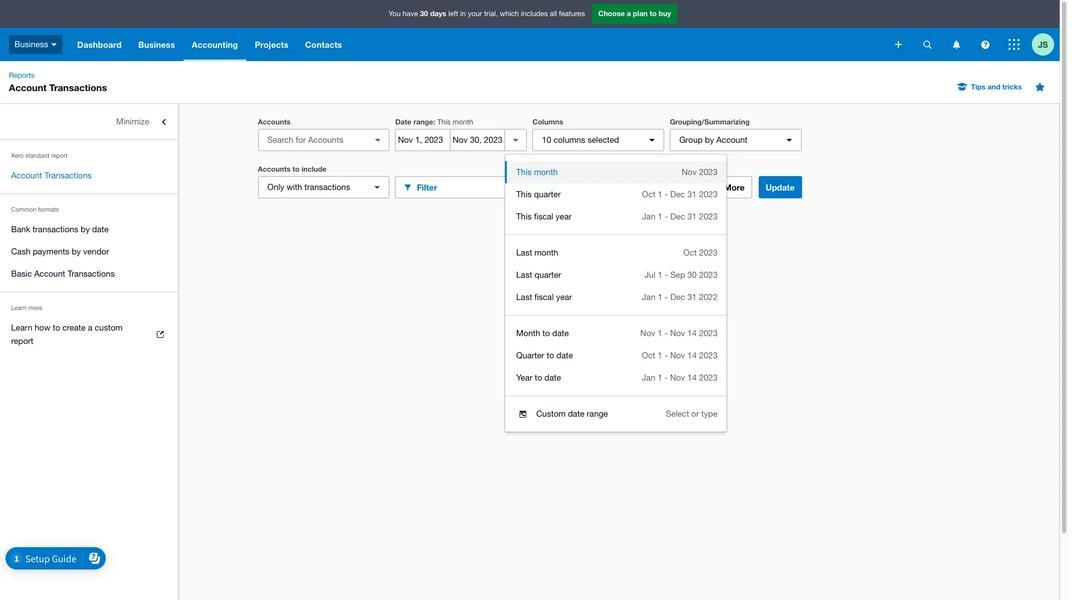 Task type: describe. For each thing, give the bounding box(es) containing it.
xero standard report
[[11, 152, 67, 159]]

- for jan 1 - nov 14 2023
[[665, 373, 668, 383]]

to for quarter to date
[[547, 351, 554, 361]]

account transactions link
[[0, 165, 178, 187]]

jul 1 - sep 30 2023
[[645, 270, 718, 280]]

1 business button from the left
[[0, 28, 69, 61]]

projects button
[[246, 28, 297, 61]]

date
[[395, 117, 411, 126]]

14 for jan 1 - nov 14 2023
[[688, 373, 697, 383]]

with
[[287, 182, 302, 192]]

last month
[[516, 248, 558, 258]]

accounts to include
[[258, 165, 327, 174]]

2023 for jan 1 - nov 14 2023
[[699, 373, 718, 383]]

have
[[403, 10, 418, 18]]

jan for jan 1 - dec 31 2023
[[642, 212, 656, 221]]

select or type
[[666, 410, 718, 419]]

learn how to create a custom report
[[11, 323, 123, 346]]

dec for oct 1 - dec 31 2023
[[670, 190, 685, 199]]

choose a plan to buy
[[598, 9, 671, 18]]

- for jan 1 - dec 31 2022
[[665, 293, 668, 302]]

nov 1 - nov 14 2023
[[640, 329, 718, 338]]

vendor
[[83, 247, 109, 256]]

0 horizontal spatial svg image
[[51, 43, 57, 46]]

oct for oct 1 - nov 14 2023
[[642, 351, 655, 361]]

14 for nov 1 - nov 14 2023
[[688, 329, 697, 338]]

1 for jan 1 - dec 31 2022
[[658, 293, 663, 302]]

minimize button
[[0, 111, 178, 133]]

last quarter
[[516, 270, 561, 280]]

account inside reports account transactions
[[9, 82, 47, 93]]

transactions inside popup button
[[304, 182, 350, 192]]

- for oct 1 - nov 14 2023
[[665, 351, 668, 361]]

days
[[430, 9, 446, 18]]

contacts
[[305, 40, 342, 50]]

common formats
[[11, 206, 59, 213]]

group by account
[[679, 135, 748, 145]]

projects
[[255, 40, 289, 50]]

you
[[389, 10, 401, 18]]

which
[[500, 10, 519, 18]]

oct for oct 1 - dec 31 2023
[[642, 190, 656, 199]]

1 for oct 1 - nov 14 2023
[[658, 351, 662, 361]]

2023 for jul 1 - sep 30 2023
[[699, 270, 718, 280]]

date for year to date
[[545, 373, 561, 383]]

common
[[11, 206, 36, 213]]

dec for jan 1 - dec 31 2023
[[670, 212, 685, 221]]

learn for learn more
[[11, 305, 27, 312]]

a inside learn how to create a custom report
[[88, 323, 92, 333]]

1 for jan 1 - dec 31 2023
[[658, 212, 663, 221]]

in
[[460, 10, 466, 18]]

update
[[766, 182, 795, 193]]

Select end date field
[[451, 130, 505, 151]]

4 2023 from the top
[[699, 248, 718, 258]]

2023 for jan 1 - dec 31 2023
[[699, 212, 718, 221]]

2022
[[699, 293, 718, 302]]

last for last month
[[516, 248, 532, 258]]

update button
[[759, 176, 802, 199]]

transactions for basic account transactions
[[68, 269, 115, 279]]

only with transactions button
[[258, 176, 390, 199]]

payments
[[33, 247, 69, 256]]

basic
[[11, 269, 32, 279]]

year for this fiscal year
[[556, 212, 572, 221]]

this quarter
[[516, 190, 561, 199]]

last for last quarter
[[516, 270, 532, 280]]

0 horizontal spatial business
[[14, 39, 48, 49]]

31 for jan 1 - dec 31 2023
[[688, 212, 697, 221]]

filter button
[[395, 176, 527, 199]]

only
[[267, 182, 284, 192]]

1 for oct 1 - dec 31 2023
[[658, 190, 663, 199]]

1 horizontal spatial svg image
[[923, 40, 932, 49]]

basic account transactions link
[[0, 263, 178, 285]]

10
[[542, 135, 551, 145]]

year to date
[[516, 373, 561, 383]]

custom date range
[[536, 410, 608, 419]]

selected
[[588, 135, 619, 145]]

date inside bank transactions by date link
[[92, 225, 109, 234]]

bank transactions by date
[[11, 225, 109, 234]]

jul
[[645, 270, 656, 280]]

js
[[1038, 39, 1048, 49]]

js button
[[1032, 28, 1060, 61]]

1 vertical spatial transactions
[[33, 225, 78, 234]]

type
[[702, 410, 718, 419]]

this for this fiscal year
[[516, 212, 532, 221]]

31 for oct 1 - dec 31 2023
[[688, 190, 697, 199]]

to inside learn how to create a custom report
[[53, 323, 60, 333]]

reports link
[[4, 70, 39, 81]]

jan for jan 1 - dec 31 2022
[[642, 293, 656, 302]]

contacts button
[[297, 28, 350, 61]]

cash payments by vendor
[[11, 247, 109, 256]]

plan
[[633, 9, 648, 18]]

quarter
[[516, 351, 544, 361]]

include
[[302, 165, 327, 174]]

report inside learn how to create a custom report
[[11, 337, 33, 346]]

left
[[448, 10, 458, 18]]

1 for nov 1 - nov 14 2023
[[658, 329, 662, 338]]

grouping/summarizing
[[670, 117, 750, 126]]

last for last fiscal year
[[516, 293, 532, 302]]

oct 2023
[[683, 248, 718, 258]]

date range : this month
[[395, 117, 473, 126]]

- for nov 1 - nov 14 2023
[[665, 329, 668, 338]]

business inside navigation
[[138, 40, 175, 50]]

group by account button
[[670, 129, 802, 151]]

1 horizontal spatial range
[[587, 410, 608, 419]]

by for vendor
[[72, 247, 81, 256]]

month inside date range : this month
[[453, 118, 473, 126]]

jan for jan 1 - nov 14 2023
[[642, 373, 655, 383]]

list box containing this month
[[505, 155, 727, 432]]

basic account transactions
[[11, 269, 115, 279]]

date for month to date
[[552, 329, 569, 338]]

your
[[468, 10, 482, 18]]

tips and tricks
[[971, 82, 1022, 91]]

nov for oct
[[670, 351, 685, 361]]

nov 2023
[[682, 167, 718, 177]]

accounts for accounts to include
[[258, 165, 291, 174]]

1 2023 from the top
[[699, 167, 718, 177]]

remove from favorites image
[[1029, 76, 1051, 98]]

you have 30 days left in your trial, which includes all features
[[389, 9, 585, 18]]

reports
[[9, 71, 34, 80]]

reports account transactions
[[9, 71, 107, 93]]

formats
[[38, 206, 59, 213]]

year for last fiscal year
[[556, 293, 572, 302]]

jan 1 - nov 14 2023
[[642, 373, 718, 383]]

2023 for oct 1 - dec 31 2023
[[699, 190, 718, 199]]



Task type: vqa. For each thing, say whether or not it's contained in the screenshot.
quarter to date
yes



Task type: locate. For each thing, give the bounding box(es) containing it.
by inside popup button
[[705, 135, 714, 145]]

6 - from the top
[[665, 351, 668, 361]]

1 vertical spatial report
[[11, 337, 33, 346]]

2 1 from the top
[[658, 212, 663, 221]]

dec for jan 1 - dec 31 2022
[[670, 293, 685, 302]]

custom
[[95, 323, 123, 333]]

4 - from the top
[[665, 293, 668, 302]]

2023 for nov 1 - nov 14 2023
[[699, 329, 718, 338]]

report down learn more on the left bottom
[[11, 337, 33, 346]]

1 for jan 1 - nov 14 2023
[[658, 373, 662, 383]]

7 2023 from the top
[[699, 351, 718, 361]]

0 vertical spatial year
[[556, 212, 572, 221]]

1 vertical spatial learn
[[11, 323, 32, 333]]

open image
[[367, 129, 389, 151]]

1 horizontal spatial business
[[138, 40, 175, 50]]

2023 up jul 1 - sep 30 2023
[[699, 248, 718, 258]]

1 dec from the top
[[670, 190, 685, 199]]

more
[[28, 305, 42, 312]]

accounts for accounts
[[258, 117, 291, 126]]

3 2023 from the top
[[699, 212, 718, 221]]

a right create
[[88, 323, 92, 333]]

1 learn from the top
[[11, 305, 27, 312]]

0 vertical spatial range
[[413, 117, 433, 126]]

3 1 from the top
[[658, 270, 663, 280]]

1 vertical spatial accounts
[[258, 165, 291, 174]]

14 down oct 1 - nov 14 2023
[[688, 373, 697, 383]]

0 vertical spatial dec
[[670, 190, 685, 199]]

jan down jul
[[642, 293, 656, 302]]

transactions
[[304, 182, 350, 192], [33, 225, 78, 234]]

by left vendor
[[72, 247, 81, 256]]

how
[[35, 323, 50, 333]]

includes
[[521, 10, 548, 18]]

date down the 'quarter to date'
[[545, 373, 561, 383]]

2 vertical spatial jan
[[642, 373, 655, 383]]

0 vertical spatial month
[[453, 118, 473, 126]]

by down the grouping/summarizing
[[705, 135, 714, 145]]

transactions
[[49, 82, 107, 93], [45, 171, 92, 180], [68, 269, 115, 279]]

learn more
[[11, 305, 42, 312]]

dashboard
[[77, 40, 122, 50]]

fiscal for this
[[534, 212, 553, 221]]

2023 down 2022
[[699, 329, 718, 338]]

to for month to date
[[543, 329, 550, 338]]

2 last from the top
[[516, 270, 532, 280]]

1 vertical spatial transactions
[[45, 171, 92, 180]]

1 - from the top
[[665, 190, 668, 199]]

6 1 from the top
[[658, 351, 662, 361]]

2 dec from the top
[[670, 212, 685, 221]]

year down this quarter
[[556, 212, 572, 221]]

transactions down xero standard report
[[45, 171, 92, 180]]

31 for jan 1 - dec 31 2022
[[688, 293, 697, 302]]

columns
[[533, 117, 563, 126]]

a
[[627, 9, 631, 18], [88, 323, 92, 333]]

learn for learn how to create a custom report
[[11, 323, 32, 333]]

1 for jul 1 - sep 30 2023
[[658, 270, 663, 280]]

only with transactions
[[267, 182, 350, 192]]

31 down "oct 1 - dec 31 2023"
[[688, 212, 697, 221]]

5 2023 from the top
[[699, 270, 718, 280]]

1 vertical spatial by
[[81, 225, 90, 234]]

- down oct 1 - nov 14 2023
[[665, 373, 668, 383]]

quarter for last quarter
[[535, 270, 561, 280]]

month for last month
[[535, 248, 558, 258]]

this down this month
[[516, 190, 532, 199]]

quarter up the this fiscal year
[[534, 190, 561, 199]]

this up this quarter
[[516, 167, 532, 177]]

business
[[14, 39, 48, 49], [138, 40, 175, 50]]

fiscal
[[534, 212, 553, 221], [535, 293, 554, 302]]

1 14 from the top
[[688, 329, 697, 338]]

14 for oct 1 - nov 14 2023
[[688, 351, 697, 361]]

navigation
[[69, 28, 887, 61]]

group containing this month
[[505, 155, 727, 432]]

report
[[51, 152, 67, 159], [11, 337, 33, 346]]

list box
[[505, 155, 727, 432]]

2023 down group by account
[[699, 167, 718, 177]]

transactions inside reports account transactions
[[49, 82, 107, 93]]

month
[[516, 329, 540, 338]]

dec down "oct 1 - dec 31 2023"
[[670, 212, 685, 221]]

1 down "oct 1 - dec 31 2023"
[[658, 212, 663, 221]]

- down jul 1 - sep 30 2023
[[665, 293, 668, 302]]

last down last quarter
[[516, 293, 532, 302]]

choose
[[598, 9, 625, 18]]

1 accounts from the top
[[258, 117, 291, 126]]

to right quarter
[[547, 351, 554, 361]]

- down "oct 1 - dec 31 2023"
[[665, 212, 668, 221]]

14
[[688, 329, 697, 338], [688, 351, 697, 361], [688, 373, 697, 383]]

month up last quarter
[[535, 248, 558, 258]]

dec
[[670, 190, 685, 199], [670, 212, 685, 221], [670, 293, 685, 302]]

1 last from the top
[[516, 248, 532, 258]]

1 vertical spatial fiscal
[[535, 293, 554, 302]]

month up this quarter
[[534, 167, 558, 177]]

2 vertical spatial month
[[535, 248, 558, 258]]

account down reports link
[[9, 82, 47, 93]]

1 vertical spatial last
[[516, 270, 532, 280]]

0 vertical spatial learn
[[11, 305, 27, 312]]

0 vertical spatial 14
[[688, 329, 697, 338]]

2 accounts from the top
[[258, 165, 291, 174]]

0 vertical spatial last
[[516, 248, 532, 258]]

fiscal for last
[[535, 293, 554, 302]]

1 horizontal spatial a
[[627, 9, 631, 18]]

banner
[[0, 0, 1060, 61]]

2 vertical spatial dec
[[670, 293, 685, 302]]

last up last quarter
[[516, 248, 532, 258]]

date up the 'quarter to date'
[[552, 329, 569, 338]]

svg image
[[923, 40, 932, 49], [51, 43, 57, 46]]

buy
[[659, 9, 671, 18]]

account down xero
[[11, 171, 42, 180]]

0 horizontal spatial business button
[[0, 28, 69, 61]]

0 vertical spatial oct
[[642, 190, 656, 199]]

2023 for oct 1 - nov 14 2023
[[699, 351, 718, 361]]

list of convenience dates image
[[505, 129, 527, 151]]

1 vertical spatial dec
[[670, 212, 685, 221]]

- for jul 1 - sep 30 2023
[[665, 270, 668, 280]]

select
[[666, 410, 689, 419]]

None field
[[258, 129, 390, 151]]

by
[[705, 135, 714, 145], [81, 225, 90, 234], [72, 247, 81, 256]]

tips
[[971, 82, 986, 91]]

31 left 2022
[[688, 293, 697, 302]]

custom
[[536, 410, 566, 419]]

month
[[453, 118, 473, 126], [534, 167, 558, 177], [535, 248, 558, 258]]

- for oct 1 - dec 31 2023
[[665, 190, 668, 199]]

svg image
[[1009, 39, 1020, 50], [953, 40, 960, 49], [981, 40, 990, 49], [895, 41, 902, 48]]

dec down sep
[[670, 293, 685, 302]]

fiscal down this quarter
[[534, 212, 553, 221]]

learn
[[11, 305, 27, 312], [11, 323, 32, 333]]

1 vertical spatial month
[[534, 167, 558, 177]]

tricks
[[1003, 82, 1022, 91]]

bank
[[11, 225, 30, 234]]

1 31 from the top
[[688, 190, 697, 199]]

accounts up search for accounts text field at the top left of the page
[[258, 117, 291, 126]]

0 vertical spatial 30
[[420, 9, 428, 18]]

learn left more
[[11, 305, 27, 312]]

nov for jan
[[670, 373, 685, 383]]

minimize
[[116, 117, 149, 126]]

by up cash payments by vendor link
[[81, 225, 90, 234]]

1 horizontal spatial transactions
[[304, 182, 350, 192]]

30 right have
[[420, 9, 428, 18]]

transactions down cash payments by vendor link
[[68, 269, 115, 279]]

year
[[516, 373, 533, 383]]

0 vertical spatial fiscal
[[534, 212, 553, 221]]

30 right sep
[[688, 270, 697, 280]]

account
[[9, 82, 47, 93], [717, 135, 748, 145], [11, 171, 42, 180], [34, 269, 65, 279]]

oct 1 - dec 31 2023
[[642, 190, 718, 199]]

navigation containing dashboard
[[69, 28, 887, 61]]

1 up jan 1 - dec 31 2023
[[658, 190, 663, 199]]

quarter for this quarter
[[534, 190, 561, 199]]

year down last quarter
[[556, 293, 572, 302]]

or
[[692, 410, 699, 419]]

2023 up the type
[[699, 373, 718, 383]]

1 down 'nov 1 - nov 14 2023'
[[658, 351, 662, 361]]

to left "buy"
[[650, 9, 657, 18]]

1 down jul 1 - sep 30 2023
[[658, 293, 663, 302]]

jan down "oct 1 - dec 31 2023"
[[642, 212, 656, 221]]

and
[[988, 82, 1001, 91]]

xero
[[11, 152, 24, 159]]

0 vertical spatial 31
[[688, 190, 697, 199]]

0 vertical spatial accounts
[[258, 117, 291, 126]]

- up oct 1 - nov 14 2023
[[665, 329, 668, 338]]

transactions down 'formats'
[[33, 225, 78, 234]]

- for jan 1 - dec 31 2023
[[665, 212, 668, 221]]

8 2023 from the top
[[699, 373, 718, 383]]

1 vertical spatial 14
[[688, 351, 697, 361]]

0 vertical spatial quarter
[[534, 190, 561, 199]]

to for accounts to include
[[293, 165, 300, 174]]

5 1 from the top
[[658, 329, 662, 338]]

a left plan
[[627, 9, 631, 18]]

3 - from the top
[[665, 270, 668, 280]]

fiscal down last quarter
[[535, 293, 554, 302]]

trial,
[[484, 10, 498, 18]]

report up account transactions
[[51, 152, 67, 159]]

oct 1 - nov 14 2023
[[642, 351, 718, 361]]

2 vertical spatial last
[[516, 293, 532, 302]]

14 up jan 1 - nov 14 2023
[[688, 351, 697, 361]]

Search for Accounts text field
[[258, 130, 369, 151]]

bank transactions by date link
[[0, 219, 178, 241]]

- left sep
[[665, 270, 668, 280]]

0 horizontal spatial range
[[413, 117, 433, 126]]

quarter up last fiscal year
[[535, 270, 561, 280]]

standard
[[25, 152, 49, 159]]

2 - from the top
[[665, 212, 668, 221]]

2 vertical spatial 31
[[688, 293, 697, 302]]

3 31 from the top
[[688, 293, 697, 302]]

to
[[650, 9, 657, 18], [293, 165, 300, 174], [53, 323, 60, 333], [543, 329, 550, 338], [547, 351, 554, 361], [535, 373, 542, 383]]

2 vertical spatial by
[[72, 247, 81, 256]]

sep
[[670, 270, 685, 280]]

0 horizontal spatial transactions
[[33, 225, 78, 234]]

1 vertical spatial quarter
[[535, 270, 561, 280]]

to for year to date
[[535, 373, 542, 383]]

1 vertical spatial a
[[88, 323, 92, 333]]

1 vertical spatial 31
[[688, 212, 697, 221]]

Select start date field
[[396, 130, 450, 151]]

last down last month
[[516, 270, 532, 280]]

account down payments
[[34, 269, 65, 279]]

month for this month
[[534, 167, 558, 177]]

0 vertical spatial a
[[627, 9, 631, 18]]

2 business button from the left
[[130, 28, 183, 61]]

7 1 from the top
[[658, 373, 662, 383]]

month to date
[[516, 329, 569, 338]]

jan
[[642, 212, 656, 221], [642, 293, 656, 302], [642, 373, 655, 383]]

month up select end date field
[[453, 118, 473, 126]]

transactions for reports account transactions
[[49, 82, 107, 93]]

1 right jul
[[658, 270, 663, 280]]

jan 1 - dec 31 2023
[[642, 212, 718, 221]]

features
[[559, 10, 585, 18]]

1 up oct 1 - nov 14 2023
[[658, 329, 662, 338]]

2 vertical spatial 14
[[688, 373, 697, 383]]

2 learn from the top
[[11, 323, 32, 333]]

quarter to date
[[516, 351, 573, 361]]

0 vertical spatial by
[[705, 135, 714, 145]]

3 last from the top
[[516, 293, 532, 302]]

range right custom in the right bottom of the page
[[587, 410, 608, 419]]

to right year
[[535, 373, 542, 383]]

group
[[505, 155, 727, 432]]

by for date
[[81, 225, 90, 234]]

3 dec from the top
[[670, 293, 685, 302]]

0 horizontal spatial report
[[11, 337, 33, 346]]

1 vertical spatial range
[[587, 410, 608, 419]]

date right custom in the right bottom of the page
[[568, 410, 585, 419]]

accounting button
[[183, 28, 246, 61]]

1 horizontal spatial report
[[51, 152, 67, 159]]

oct for oct 2023
[[683, 248, 697, 258]]

to left include
[[293, 165, 300, 174]]

1 vertical spatial 30
[[688, 270, 697, 280]]

2 vertical spatial oct
[[642, 351, 655, 361]]

2 14 from the top
[[688, 351, 697, 361]]

2 vertical spatial transactions
[[68, 269, 115, 279]]

more button
[[709, 176, 752, 199]]

0 vertical spatial transactions
[[49, 82, 107, 93]]

oct up jan 1 - dec 31 2023
[[642, 190, 656, 199]]

cash
[[11, 247, 30, 256]]

1 down oct 1 - nov 14 2023
[[658, 373, 662, 383]]

this for this quarter
[[516, 190, 532, 199]]

2023 down nov 2023
[[699, 190, 718, 199]]

:
[[433, 117, 435, 126]]

- down 'nov 1 - nov 14 2023'
[[665, 351, 668, 361]]

learn how to create a custom report link
[[0, 317, 178, 353]]

account down the grouping/summarizing
[[717, 135, 748, 145]]

7 - from the top
[[665, 373, 668, 383]]

1 1 from the top
[[658, 190, 663, 199]]

this for this month
[[516, 167, 532, 177]]

this right :
[[437, 118, 451, 126]]

quarter
[[534, 190, 561, 199], [535, 270, 561, 280]]

learn down learn more on the left bottom
[[11, 323, 32, 333]]

transactions up "minimize" button
[[49, 82, 107, 93]]

accounts up only at left top
[[258, 165, 291, 174]]

last fiscal year
[[516, 293, 572, 302]]

1 horizontal spatial 30
[[688, 270, 697, 280]]

range up select start date field
[[413, 117, 433, 126]]

date down month to date
[[557, 351, 573, 361]]

0 horizontal spatial 30
[[420, 9, 428, 18]]

account transactions
[[11, 171, 92, 180]]

oct up jul 1 - sep 30 2023
[[683, 248, 697, 258]]

filter
[[417, 182, 437, 192]]

0 vertical spatial transactions
[[304, 182, 350, 192]]

last
[[516, 248, 532, 258], [516, 270, 532, 280], [516, 293, 532, 302]]

1 horizontal spatial business button
[[130, 28, 183, 61]]

0 horizontal spatial a
[[88, 323, 92, 333]]

2 2023 from the top
[[699, 190, 718, 199]]

2023 up jan 1 - nov 14 2023
[[699, 351, 718, 361]]

group
[[679, 135, 703, 145]]

this inside date range : this month
[[437, 118, 451, 126]]

14 up oct 1 - nov 14 2023
[[688, 329, 697, 338]]

business button
[[0, 28, 69, 61], [130, 28, 183, 61]]

jan down oct 1 - nov 14 2023
[[642, 373, 655, 383]]

2 31 from the top
[[688, 212, 697, 221]]

learn inside learn how to create a custom report
[[11, 323, 32, 333]]

3 14 from the top
[[688, 373, 697, 383]]

banner containing js
[[0, 0, 1060, 61]]

1 vertical spatial jan
[[642, 293, 656, 302]]

nov for nov
[[670, 329, 685, 338]]

to right month
[[543, 329, 550, 338]]

4 1 from the top
[[658, 293, 663, 302]]

oct down 'nov 1 - nov 14 2023'
[[642, 351, 655, 361]]

date for quarter to date
[[557, 351, 573, 361]]

5 - from the top
[[665, 329, 668, 338]]

this down this quarter
[[516, 212, 532, 221]]

jan 1 - dec 31 2022
[[642, 293, 718, 302]]

6 2023 from the top
[[699, 329, 718, 338]]

nov
[[682, 167, 697, 177], [640, 329, 655, 338], [670, 329, 685, 338], [670, 351, 685, 361], [670, 373, 685, 383]]

2023 down "oct 1 - dec 31 2023"
[[699, 212, 718, 221]]

date up vendor
[[92, 225, 109, 234]]

to right how
[[53, 323, 60, 333]]

this fiscal year
[[516, 212, 572, 221]]

account inside popup button
[[717, 135, 748, 145]]

transactions down include
[[304, 182, 350, 192]]

create
[[62, 323, 86, 333]]

dec up jan 1 - dec 31 2023
[[670, 190, 685, 199]]

- up jan 1 - dec 31 2023
[[665, 190, 668, 199]]

2023 up 2022
[[699, 270, 718, 280]]

0 vertical spatial report
[[51, 152, 67, 159]]

year
[[556, 212, 572, 221], [556, 293, 572, 302]]

31 down nov 2023
[[688, 190, 697, 199]]

1 vertical spatial year
[[556, 293, 572, 302]]

0 vertical spatial jan
[[642, 212, 656, 221]]

1 vertical spatial oct
[[683, 248, 697, 258]]



